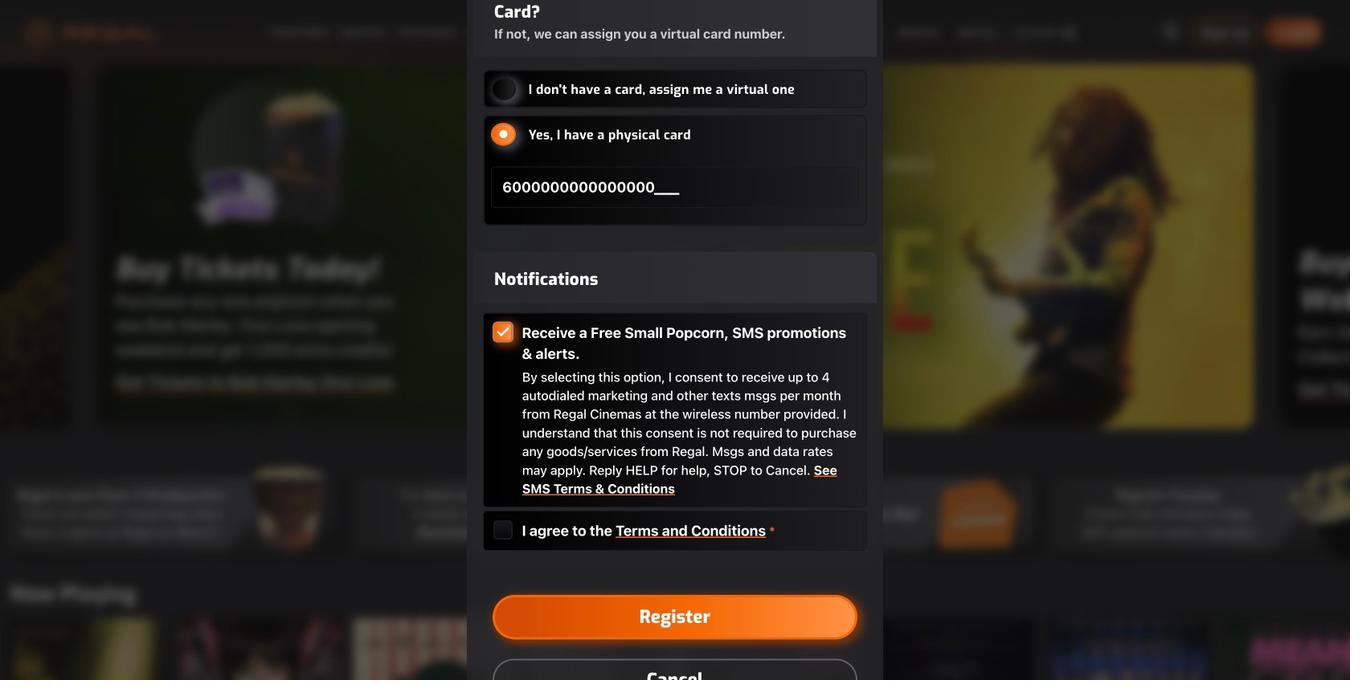 Task type: locate. For each thing, give the bounding box(es) containing it.
get tickets to see bob marley: one love at regal image
[[96, 64, 1254, 429]]

Yes, I have a physical card radio
[[491, 123, 516, 146]]

rpx movies image
[[954, 21, 1003, 43]]

None button
[[493, 323, 513, 342], [493, 521, 513, 540], [493, 323, 513, 342], [493, 521, 513, 540]]

dune popcorn 4 image
[[236, 464, 340, 564]]

main element
[[262, 21, 1088, 43]]

get tickets to see bob marley: one love at regal element
[[96, 64, 1254, 429]]

regal dark background image
[[0, 0, 1350, 121]]

imax movies image
[[897, 21, 942, 43]]

go to homepage image
[[26, 19, 158, 45]]

I don't have a card, assign me a virtual one radio
[[491, 78, 516, 100]]

6000000000000000 text field
[[491, 167, 859, 208]]

screenx movies image
[[1014, 21, 1082, 43]]

regal tag image
[[584, 464, 689, 564]]



Task type: describe. For each thing, give the bounding box(es) containing it.
popcorn bucket image
[[1282, 464, 1350, 564]]

4dx movies image
[[819, 21, 886, 43]]

regal unlimited card image
[[933, 464, 1038, 564]]



Task type: vqa. For each thing, say whether or not it's contained in the screenshot.
Tickets
no



